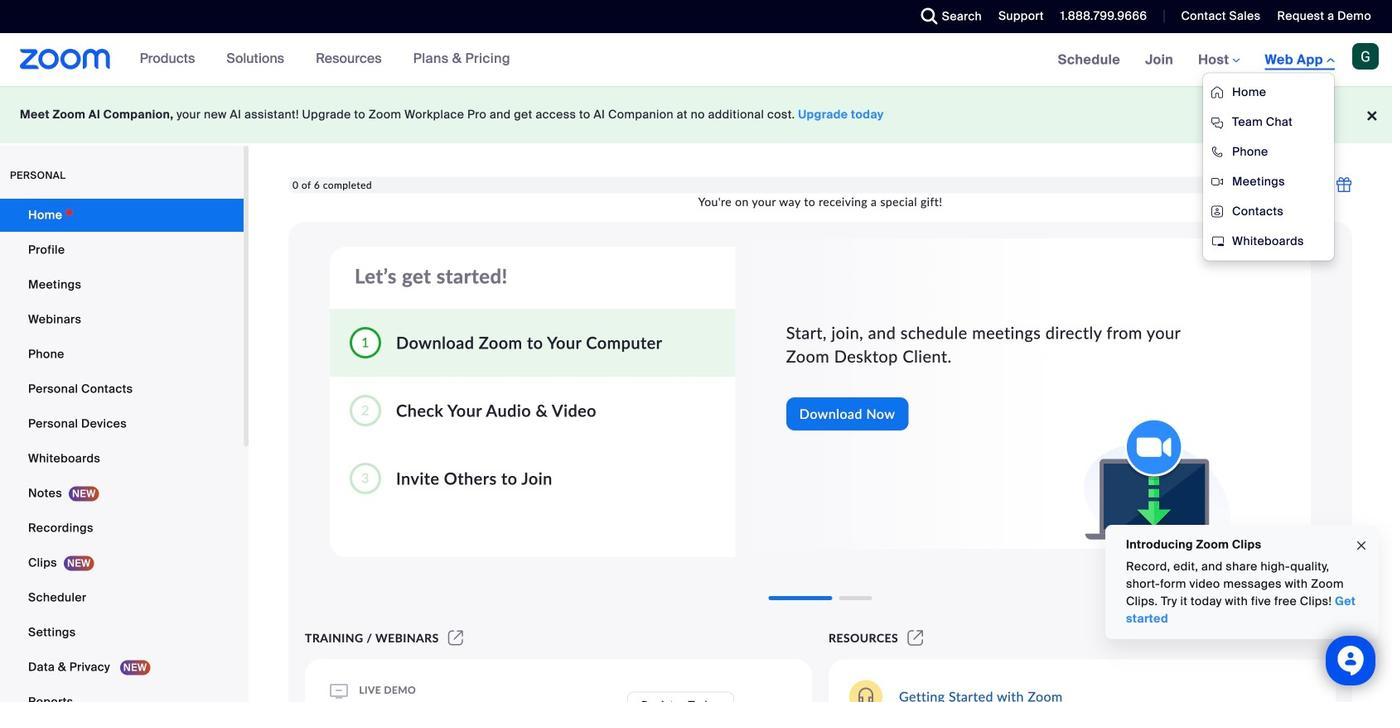Task type: locate. For each thing, give the bounding box(es) containing it.
footer
[[0, 86, 1393, 143]]

zoom logo image
[[20, 49, 111, 70]]

product information navigation
[[127, 33, 523, 86]]

0 horizontal spatial window new image
[[446, 632, 466, 646]]

profile picture image
[[1353, 43, 1379, 70]]

window new image
[[446, 632, 466, 646], [905, 632, 926, 646]]

1 horizontal spatial window new image
[[905, 632, 926, 646]]

banner
[[0, 33, 1393, 262]]

personal menu menu
[[0, 199, 244, 703]]



Task type: describe. For each thing, give the bounding box(es) containing it.
close image
[[1355, 537, 1368, 556]]

meetings navigation
[[1046, 33, 1393, 262]]

1 window new image from the left
[[446, 632, 466, 646]]

2 window new image from the left
[[905, 632, 926, 646]]



Task type: vqa. For each thing, say whether or not it's contained in the screenshot.
webinars 'link'
no



